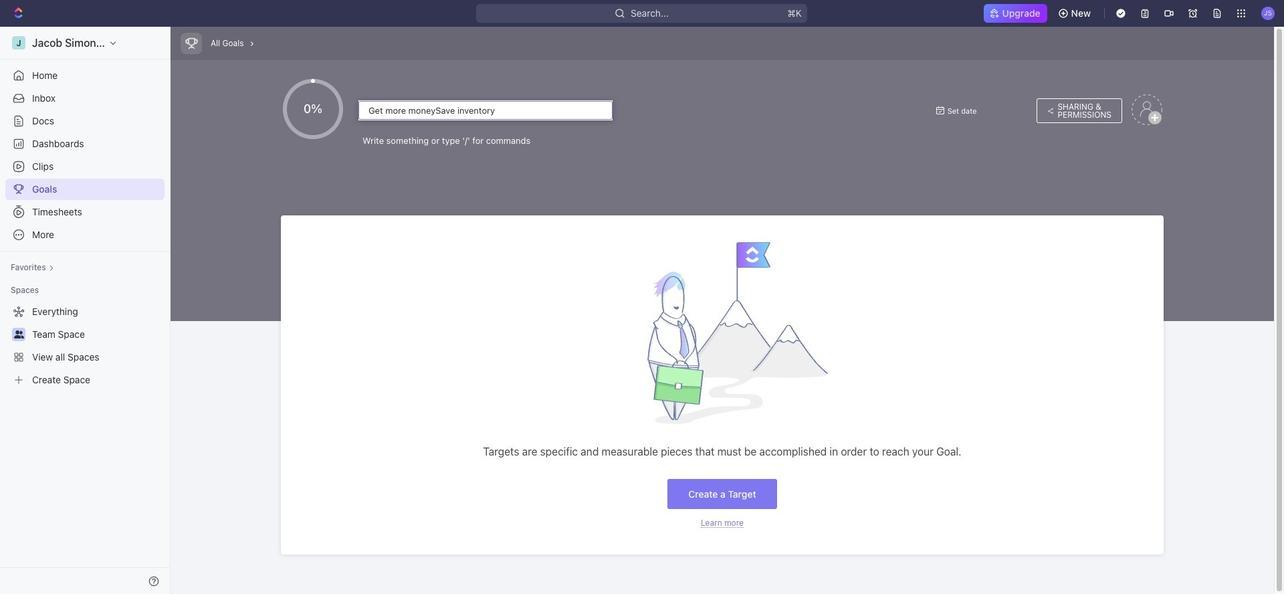 Task type: vqa. For each thing, say whether or not it's contained in the screenshot.
text box at the top left of page
yes



Task type: describe. For each thing, give the bounding box(es) containing it.
user group image
[[14, 330, 24, 338]]



Task type: locate. For each thing, give the bounding box(es) containing it.
tree inside sidebar "navigation"
[[5, 301, 165, 391]]

jacob simon's workspace, , element
[[12, 36, 25, 50]]

None text field
[[359, 101, 613, 120]]

tree
[[5, 301, 165, 391]]

sidebar navigation
[[0, 27, 173, 594]]



